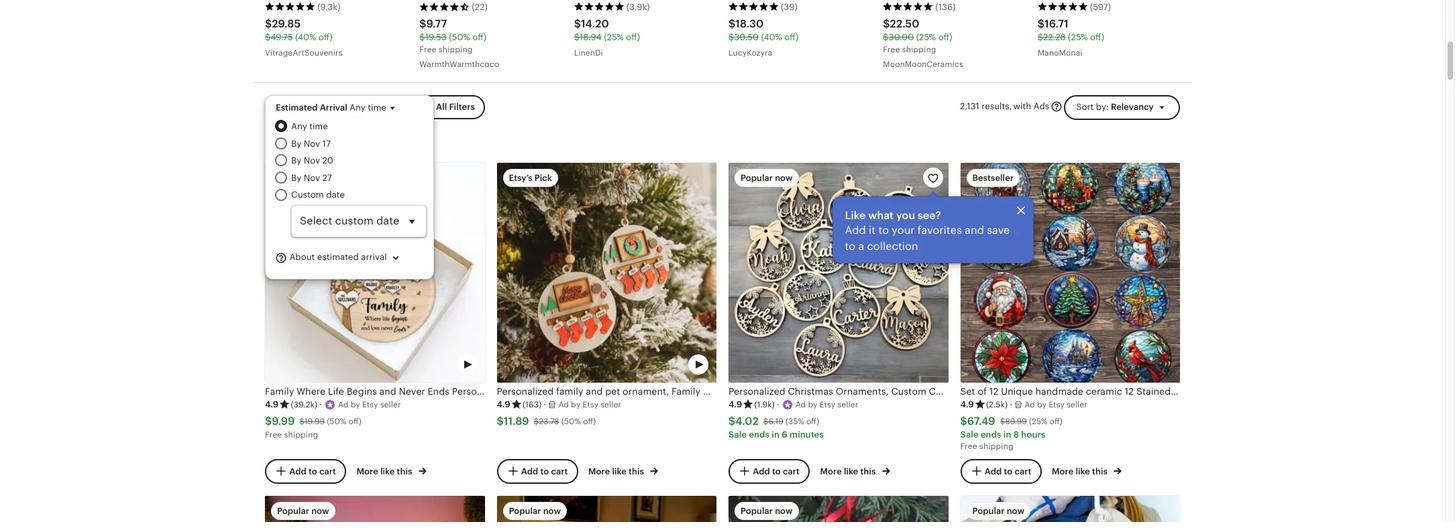Task type: locate. For each thing, give the bounding box(es) containing it.
add to cart for 11.89
[[521, 467, 568, 477]]

any inside select an estimated delivery date option group
[[291, 122, 307, 132]]

(50% for 9.77
[[449, 32, 470, 42]]

shipping inside "$ 9.99 $ 19.99 (50% off) free shipping"
[[284, 431, 318, 440]]

0 vertical spatial nov
[[304, 139, 320, 149]]

personalized family and pet ornament, family christmas ornament, personalized christmas family ornament, 2023 ornament. image
[[497, 163, 717, 383]]

etsy for 4.02
[[820, 401, 835, 410]]

1 (40% from the left
[[295, 32, 316, 42]]

0 horizontal spatial (50%
[[327, 417, 346, 427]]

1 horizontal spatial bestseller
[[973, 173, 1014, 183]]

5 out of 5 stars image up 29.85
[[265, 2, 315, 12]]

any up any time link
[[350, 103, 365, 113]]

4.9
[[265, 400, 279, 410], [497, 400, 511, 410], [729, 400, 742, 410], [960, 400, 974, 410]]

2 d from the left
[[564, 401, 569, 410]]

4 this from the left
[[1092, 467, 1108, 477]]

9.77
[[426, 17, 447, 30]]

sale for 67.49
[[960, 430, 979, 440]]

by nov 17 link
[[291, 137, 427, 151]]

any time
[[291, 122, 328, 132]]

2,131 results,
[[960, 102, 1012, 112]]

(9.3k)
[[317, 2, 341, 12]]

1 more like this link from the left
[[357, 465, 426, 479]]

popular now
[[741, 173, 793, 183], [277, 506, 329, 516], [509, 506, 561, 516], [741, 506, 793, 516], [973, 506, 1025, 516]]

off) down (136)
[[938, 32, 952, 42]]

0 horizontal spatial time
[[309, 122, 328, 132]]

add to cart button down 6
[[729, 459, 810, 484]]

(25% up "hours"
[[1029, 417, 1048, 427]]

like
[[380, 467, 395, 477], [612, 467, 627, 477], [844, 467, 858, 477], [1076, 467, 1090, 477]]

1 sale from the left
[[729, 430, 747, 440]]

sale
[[729, 430, 747, 440], [960, 430, 979, 440]]

2 5 out of 5 stars image from the left
[[574, 2, 624, 12]]

(50% right 19.99
[[327, 417, 346, 427]]

bestseller up save in the right of the page
[[973, 173, 1014, 183]]

nov left 27
[[304, 173, 320, 183]]

nov left the 17 at the left
[[304, 139, 320, 149]]

2 4.9 from the left
[[497, 400, 511, 410]]

1 a d by etsy seller from the left
[[338, 401, 401, 410]]

1 popular now link from the left
[[265, 496, 485, 523]]

to for 4.02
[[772, 467, 781, 477]]

1 in from the left
[[772, 430, 780, 440]]

more like this for 67.49
[[1052, 467, 1110, 477]]

2 more like this link from the left
[[588, 465, 658, 479]]

nov inside 'link'
[[304, 139, 320, 149]]

all
[[436, 102, 447, 112]]

more for 67.49
[[1052, 467, 1074, 477]]

more like this up christmas village mantel garland christmas light decorations nativity set nutcracker fireplace decor christmas gift wooden decor image
[[588, 467, 646, 477]]

2 by from the left
[[571, 401, 580, 410]]

2 cart from the left
[[551, 467, 568, 477]]

more like this link up custom neon sign | neon sign | wedding signs | name neon sign | led neon light sign | wedding bridesmaid gifts | wall decor | home decor image
[[357, 465, 426, 479]]

0 horizontal spatial any
[[291, 122, 307, 132]]

cart down 23.78
[[551, 467, 568, 477]]

custom neon sign | neon sign | wedding signs | name neon sign | led neon light sign | wedding bridesmaid gifts | wall decor | home decor image
[[265, 496, 485, 523]]

3 seller from the left
[[838, 401, 858, 410]]

$ up vitrageartsouvenirs
[[265, 32, 271, 42]]

off) inside the $ 16.71 $ 22.28 (25% off) manomonai
[[1090, 32, 1104, 42]]

popular
[[741, 173, 773, 183], [277, 506, 309, 516], [509, 506, 541, 516], [741, 506, 773, 516], [973, 506, 1005, 516]]

· right (1.9k)
[[777, 400, 779, 410]]

more like this for 11.89
[[588, 467, 646, 477]]

4.02
[[735, 415, 759, 428]]

product video element
[[265, 163, 485, 383], [497, 163, 717, 383], [265, 496, 485, 523], [960, 496, 1180, 523]]

etsy for 9.99
[[362, 401, 378, 410]]

add to cart button down $ 67.49 $ 89.99 (25% off) sale ends in 8 hours free shipping
[[960, 459, 1042, 484]]

3 this from the left
[[861, 467, 876, 477]]

shipping for 9.77
[[439, 45, 473, 54]]

more up family christmas ornament - personalized ornament with names - christmas tree ornament image
[[820, 467, 842, 477]]

select an estimated delivery date option group
[[275, 120, 427, 237]]

manomonai
[[1038, 48, 1082, 57]]

like what you see? add it to your favorites and save to a collection
[[845, 210, 1010, 253]]

free inside the "$ 22.50 $ 30.00 (25% off) free shipping moonmoonceramics"
[[883, 45, 900, 54]]

it
[[869, 224, 876, 237]]

3 add to cart button from the left
[[729, 459, 810, 484]]

5 out of 5 stars image up '18.30' on the right top
[[729, 2, 779, 12]]

popular now for christmas village mantel garland christmas light decorations nativity set nutcracker fireplace decor christmas gift wooden decor image
[[509, 506, 561, 516]]

free down 30.00
[[883, 45, 900, 54]]

cart for 4.02
[[783, 467, 800, 477]]

2 more from the left
[[588, 467, 610, 477]]

this up personalized wooden recipe book binder custom journal cookbook notebook valentine's day bridal shower gift daughter  birthday gift gift moms image
[[1092, 467, 1108, 477]]

add down $ 67.49 $ 89.99 (25% off) sale ends in 8 hours free shipping
[[985, 467, 1002, 477]]

cart down 6
[[783, 467, 800, 477]]

free for 9.77
[[420, 45, 437, 54]]

(50% inside $ 11.89 $ 23.78 (50% off)
[[561, 417, 581, 427]]

2 · from the left
[[544, 400, 546, 410]]

nov
[[304, 139, 320, 149], [304, 156, 320, 166], [304, 173, 320, 183]]

(25%
[[604, 32, 624, 42], [916, 32, 936, 42], [1068, 32, 1088, 42], [1029, 417, 1048, 427]]

(25% right 30.00
[[916, 32, 936, 42]]

shipping inside $ 9.77 $ 19.53 (50% off) free shipping warmthwarmthcoco
[[439, 45, 473, 54]]

more like this up custom neon sign | neon sign | wedding signs | name neon sign | led neon light sign | wedding bridesmaid gifts | wall decor | home decor image
[[357, 467, 414, 477]]

a d by etsy seller for 11.89
[[558, 401, 621, 410]]

off) down (597) on the right of the page
[[1090, 32, 1104, 42]]

shipping inside the "$ 22.50 $ 30.00 (25% off) free shipping moonmoonceramics"
[[902, 45, 936, 54]]

sale for 4.02
[[729, 430, 747, 440]]

now
[[775, 173, 793, 183], [311, 506, 329, 516], [543, 506, 561, 516], [775, 506, 793, 516], [1007, 506, 1025, 516]]

$ 18.30 $ 30.50 (40% off) lucykozyra
[[729, 17, 799, 57]]

any
[[350, 103, 365, 113], [291, 122, 307, 132]]

cart for 11.89
[[551, 467, 568, 477]]

(50%
[[449, 32, 470, 42], [327, 417, 346, 427], [561, 417, 581, 427]]

9.99
[[272, 415, 295, 428]]

2 vertical spatial nov
[[304, 173, 320, 183]]

by up "$ 9.99 $ 19.99 (50% off) free shipping"
[[351, 401, 360, 410]]

3 by from the left
[[808, 401, 817, 410]]

off) inside $ 14.20 $ 18.94 (25% off) linendi
[[626, 32, 640, 42]]

(40% up vitrageartsouvenirs
[[295, 32, 316, 42]]

4 etsy from the left
[[1049, 401, 1065, 410]]

1 more from the left
[[357, 467, 378, 477]]

4 · from the left
[[1010, 400, 1013, 410]]

2 like from the left
[[612, 467, 627, 477]]

(40% inside $ 29.85 $ 49.75 (40% off) vitrageartsouvenirs
[[295, 32, 316, 42]]

sale down the 4.02
[[729, 430, 747, 440]]

3 more like this from the left
[[820, 467, 878, 477]]

1 by from the top
[[291, 139, 301, 149]]

more like this link up christmas village mantel garland christmas light decorations nativity set nutcracker fireplace decor christmas gift wooden decor image
[[588, 465, 658, 479]]

3 a d by etsy seller from the left
[[796, 401, 858, 410]]

off) inside $ 4.02 $ 6.19 (35% off) sale ends in 6 minutes
[[806, 417, 819, 427]]

16.71
[[1045, 17, 1069, 30]]

free inside $ 9.77 $ 19.53 (50% off) free shipping warmthwarmthcoco
[[420, 45, 437, 54]]

1 horizontal spatial (50%
[[449, 32, 470, 42]]

3 d from the left
[[801, 401, 806, 410]]

4 seller from the left
[[1067, 401, 1088, 410]]

cart
[[319, 467, 336, 477], [551, 467, 568, 477], [783, 467, 800, 477], [1015, 467, 1031, 477]]

(25% inside $ 14.20 $ 18.94 (25% off) linendi
[[604, 32, 624, 42]]

this up custom neon sign | neon sign | wedding signs | name neon sign | led neon light sign | wedding bridesmaid gifts | wall decor | home decor image
[[397, 467, 412, 477]]

etsy right (39.2k)
[[362, 401, 378, 410]]

more up personalized wooden recipe book binder custom journal cookbook notebook valentine's day bridal shower gift daughter  birthday gift gift moms image
[[1052, 467, 1074, 477]]

add to cart button
[[265, 459, 346, 484], [497, 459, 578, 484], [729, 459, 810, 484], [960, 459, 1042, 484]]

5 out of 5 stars image up the 14.20
[[574, 2, 624, 12]]

2 nov from the top
[[304, 156, 320, 166]]

off)
[[319, 32, 333, 42], [473, 32, 487, 42], [626, 32, 640, 42], [785, 32, 799, 42], [938, 32, 952, 42], [1090, 32, 1104, 42], [349, 417, 362, 427], [583, 417, 596, 427], [806, 417, 819, 427], [1050, 417, 1063, 427]]

more like this link for 67.49
[[1052, 465, 1122, 479]]

off) for 67.49
[[1050, 417, 1063, 427]]

a up 89.99
[[1025, 401, 1030, 410]]

89.99
[[1005, 417, 1027, 427]]

1 horizontal spatial ends
[[981, 430, 1001, 440]]

1 ends from the left
[[749, 430, 770, 440]]

add to cart down 8
[[985, 467, 1031, 477]]

add down "$ 9.99 $ 19.99 (50% off) free shipping"
[[289, 467, 306, 477]]

like for 11.89
[[612, 467, 627, 477]]

off) inside $ 11.89 $ 23.78 (50% off)
[[583, 417, 596, 427]]

17
[[322, 139, 331, 149]]

2 bestseller from the left
[[973, 173, 1014, 183]]

off) inside $ 29.85 $ 49.75 (40% off) vitrageartsouvenirs
[[319, 32, 333, 42]]

sale inside $ 67.49 $ 89.99 (25% off) sale ends in 8 hours free shipping
[[960, 430, 979, 440]]

like for 67.49
[[1076, 467, 1090, 477]]

by
[[291, 139, 301, 149], [291, 156, 301, 166], [291, 173, 301, 183]]

sort
[[1076, 102, 1094, 112]]

5 out of 5 stars image for 14.20
[[574, 2, 624, 12]]

by inside 'link'
[[291, 139, 301, 149]]

·
[[319, 400, 322, 410], [544, 400, 546, 410], [777, 400, 779, 410], [1010, 400, 1013, 410]]

a d by etsy seller up "$ 9.99 $ 19.99 (50% off) free shipping"
[[338, 401, 401, 410]]

1 4.9 from the left
[[265, 400, 279, 410]]

3 etsy from the left
[[820, 401, 835, 410]]

popular now for personalized christmas ornaments, custom christmas tree decor, wood xmas decor, laser cut names, christmas bauble, gift tags, your logo at right
[[741, 173, 793, 183]]

(3.9k)
[[626, 2, 650, 12]]

sale inside $ 4.02 $ 6.19 (35% off) sale ends in 6 minutes
[[729, 430, 747, 440]]

0 horizontal spatial in
[[772, 430, 780, 440]]

like up christmas village mantel garland christmas light decorations nativity set nutcracker fireplace decor christmas gift wooden decor image
[[612, 467, 627, 477]]

2 etsy from the left
[[583, 401, 598, 410]]

nov left the 20 in the left top of the page
[[304, 156, 320, 166]]

more up christmas village mantel garland christmas light decorations nativity set nutcracker fireplace decor christmas gift wooden decor image
[[588, 467, 610, 477]]

3 add to cart from the left
[[753, 467, 800, 477]]

a inside "like what you see? add it to your favorites and save to a collection"
[[858, 240, 864, 253]]

filters
[[449, 102, 475, 112]]

5 5 out of 5 stars image from the left
[[1038, 2, 1088, 12]]

a up 23.78
[[558, 401, 564, 410]]

free down the 67.49
[[960, 442, 977, 451]]

1 vertical spatial any
[[291, 122, 307, 132]]

off) up vitrageartsouvenirs
[[319, 32, 333, 42]]

2,131
[[960, 102, 980, 112]]

(40% for 29.85
[[295, 32, 316, 42]]

(39.2k)
[[291, 401, 317, 410]]

your
[[892, 224, 915, 237]]

a
[[858, 240, 864, 253], [338, 401, 344, 410], [558, 401, 564, 410], [796, 401, 801, 410], [1025, 401, 1030, 410]]

5 out of 5 stars image
[[265, 2, 315, 12], [574, 2, 624, 12], [729, 2, 779, 12], [883, 2, 933, 12], [1038, 2, 1088, 12]]

2 ends from the left
[[981, 430, 1001, 440]]

3 like from the left
[[844, 467, 858, 477]]

$ 22.50 $ 30.00 (25% off) free shipping moonmoonceramics
[[883, 17, 963, 69]]

(25% inside $ 67.49 $ 89.99 (25% off) sale ends in 8 hours free shipping
[[1029, 417, 1048, 427]]

product video element for personalized family and pet ornament, family christmas ornament, personalized christmas family ornament, 2023 ornament. image
[[497, 163, 717, 383]]

more like this link up family christmas ornament - personalized ornament with names - christmas tree ornament image
[[820, 465, 890, 479]]

more up custom neon sign | neon sign | wedding signs | name neon sign | led neon light sign | wedding bridesmaid gifts | wall decor | home decor image
[[357, 467, 378, 477]]

(597)
[[1090, 2, 1111, 12]]

bestseller
[[277, 173, 318, 183], [973, 173, 1014, 183]]

1 nov from the top
[[304, 139, 320, 149]]

any down estimated
[[291, 122, 307, 132]]

shipping down the 67.49
[[980, 442, 1014, 451]]

1 etsy from the left
[[362, 401, 378, 410]]

off) for 4.02
[[806, 417, 819, 427]]

d up "hours"
[[1030, 401, 1035, 410]]

ends
[[749, 430, 770, 440], [981, 430, 1001, 440]]

2 add to cart from the left
[[521, 467, 568, 477]]

this for 67.49
[[1092, 467, 1108, 477]]

popular now link
[[265, 496, 485, 523], [497, 496, 717, 523], [729, 496, 948, 523], [960, 496, 1180, 523]]

off) inside $ 9.77 $ 19.53 (50% off) free shipping warmthwarmthcoco
[[473, 32, 487, 42]]

by down by nov 17
[[291, 156, 301, 166]]

d up (35%
[[801, 401, 806, 410]]

4 cart from the left
[[1015, 467, 1031, 477]]

add to cart down $ 11.89 $ 23.78 (50% off)
[[521, 467, 568, 477]]

(25% for 67.49
[[1029, 417, 1048, 427]]

0 vertical spatial by
[[291, 139, 301, 149]]

add for 4.02
[[753, 467, 770, 477]]

shipping down 19.99
[[284, 431, 318, 440]]

by up minutes
[[808, 401, 817, 410]]

19.53
[[425, 32, 447, 42]]

1 vertical spatial time
[[309, 122, 328, 132]]

christmas village mantel garland christmas light decorations nativity set nutcracker fireplace decor christmas gift wooden decor image
[[497, 496, 717, 523]]

2 more like this from the left
[[588, 467, 646, 477]]

2 seller from the left
[[601, 401, 621, 410]]

arrival
[[320, 103, 347, 113]]

(25% for 22.50
[[916, 32, 936, 42]]

ads
[[1034, 102, 1049, 112]]

2 a d by etsy seller from the left
[[558, 401, 621, 410]]

1 seller from the left
[[380, 401, 401, 410]]

0 horizontal spatial (40%
[[295, 32, 316, 42]]

(25% for 16.71
[[1068, 32, 1088, 42]]

lucykozyra
[[729, 48, 772, 57]]

and
[[965, 224, 984, 237]]

by for by nov 20
[[291, 156, 301, 166]]

(50% inside "$ 9.99 $ 19.99 (50% off) free shipping"
[[327, 417, 346, 427]]

· for 4.02
[[777, 400, 779, 410]]

1 5 out of 5 stars image from the left
[[265, 2, 315, 12]]

to
[[879, 224, 889, 237], [845, 240, 856, 253], [309, 467, 317, 477], [540, 467, 549, 477], [772, 467, 781, 477], [1004, 467, 1013, 477]]

add to cart button for 67.49
[[960, 459, 1042, 484]]

in inside $ 67.49 $ 89.99 (25% off) sale ends in 8 hours free shipping
[[1004, 430, 1011, 440]]

save
[[987, 224, 1010, 237]]

5 out of 5 stars image for 16.71
[[1038, 2, 1088, 12]]

2 add to cart button from the left
[[497, 459, 578, 484]]

1 by from the left
[[351, 401, 360, 410]]

seller for 9.99
[[380, 401, 401, 410]]

popular for christmas village mantel garland christmas light decorations nativity set nutcracker fireplace decor christmas gift wooden decor image
[[509, 506, 541, 516]]

add to cart button down "$ 9.99 $ 19.99 (50% off) free shipping"
[[265, 459, 346, 484]]

0 horizontal spatial bestseller
[[277, 173, 318, 183]]

more like this for 4.02
[[820, 467, 878, 477]]

1 horizontal spatial in
[[1004, 430, 1011, 440]]

a for 9.99
[[338, 401, 344, 410]]

(40% inside $ 18.30 $ 30.50 (40% off) lucykozyra
[[761, 32, 782, 42]]

collection
[[867, 240, 918, 253]]

$
[[265, 17, 272, 30], [420, 17, 426, 30], [574, 17, 581, 30], [729, 17, 735, 30], [883, 17, 890, 30], [1038, 17, 1045, 30], [265, 32, 271, 42], [420, 32, 425, 42], [574, 32, 580, 42], [729, 32, 734, 42], [883, 32, 889, 42], [1038, 32, 1043, 42], [265, 415, 272, 428], [497, 415, 504, 428], [729, 415, 735, 428], [960, 415, 967, 428], [299, 417, 305, 427], [534, 417, 539, 427], [763, 417, 768, 427], [1000, 417, 1005, 427]]

more for 4.02
[[820, 467, 842, 477]]

shipping
[[439, 45, 473, 54], [902, 45, 936, 54], [284, 431, 318, 440], [980, 442, 1014, 451]]

free
[[420, 45, 437, 54], [883, 45, 900, 54], [265, 431, 282, 440], [960, 442, 977, 451]]

d for 11.89
[[564, 401, 569, 410]]

4.9 up the 67.49
[[960, 400, 974, 410]]

time
[[368, 103, 386, 113], [309, 122, 328, 132]]

3 popular now link from the left
[[729, 496, 948, 523]]

4 more like this from the left
[[1052, 467, 1110, 477]]

3 5 out of 5 stars image from the left
[[729, 2, 779, 12]]

free inside "$ 9.99 $ 19.99 (50% off) free shipping"
[[265, 431, 282, 440]]

by
[[351, 401, 360, 410], [571, 401, 580, 410], [808, 401, 817, 410], [1037, 401, 1047, 410]]

5 out of 5 stars image for 22.50
[[883, 2, 933, 12]]

2 vertical spatial by
[[291, 173, 301, 183]]

off) inside $ 18.30 $ 30.50 (40% off) lucykozyra
[[785, 32, 799, 42]]

4 4.9 from the left
[[960, 400, 974, 410]]

this up family christmas ornament - personalized ornament with names - christmas tree ornament image
[[861, 467, 876, 477]]

add to cart button down $ 11.89 $ 23.78 (50% off)
[[497, 459, 578, 484]]

4 add to cart from the left
[[985, 467, 1031, 477]]

sale down the 67.49
[[960, 430, 979, 440]]

a left collection
[[858, 240, 864, 253]]

add to cart for 67.49
[[985, 467, 1031, 477]]

now for family christmas ornament - personalized ornament with names - christmas tree ornament image
[[775, 506, 793, 516]]

(25% inside the $ 16.71 $ 22.28 (25% off) manomonai
[[1068, 32, 1088, 42]]

add to cart for 4.02
[[753, 467, 800, 477]]

3 more like this link from the left
[[820, 465, 890, 479]]

like for 9.99
[[380, 467, 395, 477]]

0 horizontal spatial sale
[[729, 430, 747, 440]]

4 more from the left
[[1052, 467, 1074, 477]]

22.28
[[1043, 32, 1066, 42]]

$ up 30.50
[[729, 17, 735, 30]]

0 horizontal spatial ends
[[749, 430, 770, 440]]

2 by from the top
[[291, 156, 301, 166]]

more like this up personalized wooden recipe book binder custom journal cookbook notebook valentine's day bridal shower gift daughter  birthday gift gift moms image
[[1052, 467, 1110, 477]]

3 · from the left
[[777, 400, 779, 410]]

(25% inside the "$ 22.50 $ 30.00 (25% off) free shipping moonmoonceramics"
[[916, 32, 936, 42]]

more like this up family christmas ornament - personalized ornament with names - christmas tree ornament image
[[820, 467, 878, 477]]

cart down "$ 9.99 $ 19.99 (50% off) free shipping"
[[319, 467, 336, 477]]

5 out of 5 stars image for 29.85
[[265, 2, 315, 12]]

$ 4.02 $ 6.19 (35% off) sale ends in 6 minutes
[[729, 415, 824, 440]]

$ 14.20 $ 18.94 (25% off) linendi
[[574, 17, 640, 57]]

tooltip
[[832, 193, 1034, 264]]

1 like from the left
[[380, 467, 395, 477]]

etsy up $ 11.89 $ 23.78 (50% off)
[[583, 401, 598, 410]]

add to cart down "$ 9.99 $ 19.99 (50% off) free shipping"
[[289, 467, 336, 477]]

4 like from the left
[[1076, 467, 1090, 477]]

off) down (39)
[[785, 32, 799, 42]]

cart for 9.99
[[319, 467, 336, 477]]

a for 11.89
[[558, 401, 564, 410]]

popular for family christmas ornament - personalized ornament with names - christmas tree ornament image
[[741, 506, 773, 516]]

off) for 14.20
[[626, 32, 640, 42]]

a d by etsy seller for 4.02
[[796, 401, 858, 410]]

etsy for 11.89
[[583, 401, 598, 410]]

$ left 19.99
[[265, 415, 272, 428]]

nov for 27
[[304, 173, 320, 183]]

free inside $ 67.49 $ 89.99 (25% off) sale ends in 8 hours free shipping
[[960, 442, 977, 451]]

more for 11.89
[[588, 467, 610, 477]]

ends inside $ 67.49 $ 89.99 (25% off) sale ends in 8 hours free shipping
[[981, 430, 1001, 440]]

off) for 9.99
[[349, 417, 362, 427]]

1 this from the left
[[397, 467, 412, 477]]

2 sale from the left
[[960, 430, 979, 440]]

3 more from the left
[[820, 467, 842, 477]]

off) right 19.99
[[349, 417, 362, 427]]

2 in from the left
[[1004, 430, 1011, 440]]

shipping up moonmoonceramics
[[902, 45, 936, 54]]

now for christmas village mantel garland christmas light decorations nativity set nutcracker fireplace decor christmas gift wooden decor image
[[543, 506, 561, 516]]

4 by from the left
[[1037, 401, 1047, 410]]

family where life begins and never ends personalized 3 inch ceramic christmas ornament with gift box image
[[265, 163, 485, 383]]

off) for 11.89
[[583, 417, 596, 427]]

· right (2.5k)
[[1010, 400, 1013, 410]]

· right (39.2k)
[[319, 400, 322, 410]]

1 cart from the left
[[319, 467, 336, 477]]

4 5 out of 5 stars image from the left
[[883, 2, 933, 12]]

in inside $ 4.02 $ 6.19 (35% off) sale ends in 6 minutes
[[772, 430, 780, 440]]

3 4.9 from the left
[[729, 400, 742, 410]]

$ up '49.75'
[[265, 17, 272, 30]]

add to cart
[[289, 467, 336, 477], [521, 467, 568, 477], [753, 467, 800, 477], [985, 467, 1031, 477]]

add down like
[[845, 224, 866, 237]]

(50% for 11.89
[[561, 417, 581, 427]]

arrival
[[361, 253, 387, 263]]

5 out of 5 stars image up 22.50
[[883, 2, 933, 12]]

(40% right 30.50
[[761, 32, 782, 42]]

by down any time
[[291, 139, 301, 149]]

· right the (163)
[[544, 400, 546, 410]]

off) up minutes
[[806, 417, 819, 427]]

29.85
[[272, 17, 301, 30]]

to down $ 67.49 $ 89.99 (25% off) sale ends in 8 hours free shipping
[[1004, 467, 1013, 477]]

a d by etsy seller
[[338, 401, 401, 410], [558, 401, 621, 410], [796, 401, 858, 410], [1025, 401, 1088, 410]]

off) right 23.78
[[583, 417, 596, 427]]

cart down 8
[[1015, 467, 1031, 477]]

4 a d by etsy seller from the left
[[1025, 401, 1088, 410]]

3 cart from the left
[[783, 467, 800, 477]]

off) inside $ 67.49 $ 89.99 (25% off) sale ends in 8 hours free shipping
[[1050, 417, 1063, 427]]

ends inside $ 4.02 $ 6.19 (35% off) sale ends in 6 minutes
[[749, 430, 770, 440]]

1 more like this from the left
[[357, 467, 414, 477]]

etsy up $ 67.49 $ 89.99 (25% off) sale ends in 8 hours free shipping
[[1049, 401, 1065, 410]]

2 (40% from the left
[[761, 32, 782, 42]]

4.9 up the 4.02
[[729, 400, 742, 410]]

1 horizontal spatial sale
[[960, 430, 979, 440]]

etsy up minutes
[[820, 401, 835, 410]]

1 vertical spatial nov
[[304, 156, 320, 166]]

to down like
[[845, 240, 856, 253]]

off) inside the "$ 22.50 $ 30.00 (25% off) free shipping moonmoonceramics"
[[938, 32, 952, 42]]

4 d from the left
[[1030, 401, 1035, 410]]

1 · from the left
[[319, 400, 322, 410]]

1 d from the left
[[343, 401, 349, 410]]

off) inside "$ 9.99 $ 19.99 (50% off) free shipping"
[[349, 417, 362, 427]]

1 add to cart button from the left
[[265, 459, 346, 484]]

1 horizontal spatial time
[[368, 103, 386, 113]]

1 add to cart from the left
[[289, 467, 336, 477]]

time up by nov 17
[[309, 122, 328, 132]]

in left 8
[[1004, 430, 1011, 440]]

4.5 out of 5 stars image
[[420, 2, 470, 12]]

warmthwarmthcoco
[[420, 59, 499, 69]]

2 horizontal spatial (50%
[[561, 417, 581, 427]]

(50% inside $ 9.77 $ 19.53 (50% off) free shipping warmthwarmthcoco
[[449, 32, 470, 42]]

3 nov from the top
[[304, 173, 320, 183]]

1 horizontal spatial (40%
[[761, 32, 782, 42]]

1 horizontal spatial any
[[350, 103, 365, 113]]

seller for 4.02
[[838, 401, 858, 410]]

4 add to cart button from the left
[[960, 459, 1042, 484]]

add to cart down 6
[[753, 467, 800, 477]]

4.9 for 4.02
[[729, 400, 742, 410]]

like up family christmas ornament - personalized ornament with names - christmas tree ornament image
[[844, 467, 858, 477]]

a d by etsy seller up 23.78
[[558, 401, 621, 410]]

0 vertical spatial any
[[350, 103, 365, 113]]

3 by from the top
[[291, 173, 301, 183]]

1 vertical spatial by
[[291, 156, 301, 166]]

this
[[397, 467, 412, 477], [629, 467, 644, 477], [861, 467, 876, 477], [1092, 467, 1108, 477]]

4 more like this link from the left
[[1052, 465, 1122, 479]]

add down the 11.89 at the bottom left
[[521, 467, 538, 477]]

$ up 'manomonai'
[[1038, 32, 1043, 42]]

this up christmas village mantel garland christmas light decorations nativity set nutcracker fireplace decor christmas gift wooden decor image
[[629, 467, 644, 477]]

(25% down the 14.20
[[604, 32, 624, 42]]

$ 9.77 $ 19.53 (50% off) free shipping warmthwarmthcoco
[[420, 17, 499, 69]]



Task type: describe. For each thing, give the bounding box(es) containing it.
ends for 4.02
[[749, 430, 770, 440]]

$ up 30.00
[[883, 17, 890, 30]]

$ up linendi
[[574, 32, 580, 42]]

etsy's pick
[[509, 173, 552, 183]]

cart for 67.49
[[1015, 467, 1031, 477]]

$ down (1.9k)
[[763, 417, 768, 427]]

by nov 20
[[291, 156, 333, 166]]

(40% for 18.30
[[761, 32, 782, 42]]

(35%
[[786, 417, 804, 427]]

$ 16.71 $ 22.28 (25% off) manomonai
[[1038, 17, 1104, 57]]

tooltip containing like what you see?
[[832, 193, 1034, 264]]

27
[[322, 173, 332, 183]]

in for 4.02
[[772, 430, 780, 440]]

by nov 27
[[291, 173, 332, 183]]

22.50
[[890, 17, 920, 30]]

$ 9.99 $ 19.99 (50% off) free shipping
[[265, 415, 362, 440]]

more like this link for 4.02
[[820, 465, 890, 479]]

minutes
[[790, 430, 824, 440]]

about
[[289, 253, 315, 263]]

etsy for 67.49
[[1049, 401, 1065, 410]]

2 popular now link from the left
[[497, 496, 717, 523]]

estimated
[[276, 103, 318, 113]]

add to cart button for 11.89
[[497, 459, 578, 484]]

$ 11.89 $ 23.78 (50% off)
[[497, 415, 596, 428]]

14.20
[[581, 17, 609, 30]]

to for 11.89
[[540, 467, 549, 477]]

a for 67.49
[[1025, 401, 1030, 410]]

about estimated arrival
[[287, 253, 387, 263]]

etsy's
[[509, 173, 532, 183]]

(39)
[[781, 2, 798, 12]]

to for 67.49
[[1004, 467, 1013, 477]]

4.9 for 67.49
[[960, 400, 974, 410]]

(50% for 9.99
[[327, 417, 346, 427]]

$ left 89.99
[[960, 415, 967, 428]]

$ inside $ 11.89 $ 23.78 (50% off)
[[534, 417, 539, 427]]

custom date
[[291, 190, 345, 200]]

more for 9.99
[[357, 467, 378, 477]]

relevancy
[[1111, 102, 1154, 112]]

seller for 67.49
[[1067, 401, 1088, 410]]

20
[[322, 156, 333, 166]]

you
[[896, 210, 915, 222]]

product video element for personalized wooden recipe book binder custom journal cookbook notebook valentine's day bridal shower gift daughter  birthday gift gift moms image
[[960, 496, 1180, 523]]

$ 29.85 $ 49.75 (40% off) vitrageartsouvenirs
[[265, 17, 342, 57]]

d for 9.99
[[343, 401, 349, 410]]

30.00
[[889, 32, 914, 42]]

$ up 18.94
[[574, 17, 581, 30]]

off) for 22.50
[[938, 32, 952, 42]]

with
[[1014, 102, 1031, 112]]

custom
[[291, 190, 324, 200]]

off) for 29.85
[[319, 32, 333, 42]]

d for 4.02
[[801, 401, 806, 410]]

$ down (39.2k)
[[299, 417, 305, 427]]

by for 11.89
[[571, 401, 580, 410]]

favorites
[[918, 224, 962, 237]]

$ 67.49 $ 89.99 (25% off) sale ends in 8 hours free shipping
[[960, 415, 1063, 451]]

2 this from the left
[[629, 467, 644, 477]]

add inside "like what you see? add it to your favorites and save to a collection"
[[845, 224, 866, 237]]

vitrageartsouvenirs
[[265, 48, 342, 57]]

popular now for family christmas ornament - personalized ornament with names - christmas tree ornament image
[[741, 506, 793, 516]]

sort by: relevancy
[[1076, 102, 1154, 112]]

by for 67.49
[[1037, 401, 1047, 410]]

$ up lucykozyra
[[729, 32, 734, 42]]

67.49
[[967, 415, 995, 428]]

$ up moonmoonceramics
[[883, 32, 889, 42]]

by nov 27 link
[[291, 172, 427, 185]]

moonmoonceramics
[[883, 59, 963, 69]]

linendi
[[574, 48, 603, 57]]

personalized christmas ornaments, custom christmas tree decor, wood xmas decor, laser cut names, christmas bauble, gift tags, your logo image
[[729, 163, 948, 383]]

nov for 20
[[304, 156, 320, 166]]

add for 9.99
[[289, 467, 306, 477]]

4.9 for 11.89
[[497, 400, 511, 410]]

this for 9.99
[[397, 467, 412, 477]]

see?
[[918, 210, 941, 222]]

in for 67.49
[[1004, 430, 1011, 440]]

49.75
[[271, 32, 293, 42]]

this for 4.02
[[861, 467, 876, 477]]

shipping inside $ 67.49 $ 89.99 (25% off) sale ends in 8 hours free shipping
[[980, 442, 1014, 451]]

(22)
[[472, 2, 488, 12]]

hours
[[1021, 430, 1046, 440]]

by for by nov 17
[[291, 139, 301, 149]]

off) for 18.30
[[785, 32, 799, 42]]

off) for 16.71
[[1090, 32, 1104, 42]]

by:
[[1096, 102, 1109, 112]]

19.99
[[305, 417, 325, 427]]

family christmas ornament - personalized ornament with names - christmas tree ornament image
[[729, 496, 948, 523]]

a d by etsy seller for 9.99
[[338, 401, 401, 410]]

estimated arrival any time
[[276, 103, 386, 113]]

shipping for 9.99
[[284, 431, 318, 440]]

$ left 6.19
[[729, 415, 735, 428]]

(136)
[[936, 2, 956, 12]]

add to cart button for 9.99
[[265, 459, 346, 484]]

$ up 22.28
[[1038, 17, 1045, 30]]

6
[[782, 430, 788, 440]]

· for 67.49
[[1010, 400, 1013, 410]]

seller for 11.89
[[601, 401, 621, 410]]

about estimated arrival button
[[275, 245, 412, 271]]

like for 4.02
[[844, 467, 858, 477]]

(25% for 14.20
[[604, 32, 624, 42]]

what
[[868, 210, 894, 222]]

30.50
[[734, 32, 759, 42]]

popular for personalized christmas ornaments, custom christmas tree decor, wood xmas decor, laser cut names, christmas bauble, gift tags, your logo at right
[[741, 173, 773, 183]]

results,
[[982, 102, 1012, 112]]

$ down 4.5 out of 5 stars image
[[420, 32, 425, 42]]

$ down (2.5k)
[[1000, 417, 1005, 427]]

4.9 for 9.99
[[265, 400, 279, 410]]

1 bestseller from the left
[[277, 173, 318, 183]]

with ads
[[1014, 102, 1049, 112]]

now for personalized christmas ornaments, custom christmas tree decor, wood xmas decor, laser cut names, christmas bauble, gift tags, your logo at right
[[775, 173, 793, 183]]

estimated
[[317, 253, 359, 263]]

to for 9.99
[[309, 467, 317, 477]]

a for 4.02
[[796, 401, 801, 410]]

by for by nov 27
[[291, 173, 301, 183]]

shipping for 22.50
[[902, 45, 936, 54]]

· for 11.89
[[544, 400, 546, 410]]

more like this link for 9.99
[[357, 465, 426, 479]]

set of 12 unique handmade ceramic 12 stained glass look christmas ornaments, christmas 2023 ornament, christmas decoration,holiday gift idea image
[[960, 163, 1180, 383]]

by nov 17
[[291, 139, 331, 149]]

personalized wooden recipe book binder custom journal cookbook notebook valentine's day bridal shower gift daughter  birthday gift gift moms image
[[960, 496, 1180, 523]]

all filters button
[[412, 95, 485, 119]]

to right it
[[879, 224, 889, 237]]

date
[[326, 190, 345, 200]]

· for 9.99
[[319, 400, 322, 410]]

more like this for 9.99
[[357, 467, 414, 477]]

5 out of 5 stars image for 18.30
[[729, 2, 779, 12]]

ends for 67.49
[[981, 430, 1001, 440]]

pick
[[535, 173, 552, 183]]

0 vertical spatial time
[[368, 103, 386, 113]]

any time link
[[291, 120, 427, 133]]

by nov 20 link
[[291, 155, 427, 168]]

add for 67.49
[[985, 467, 1002, 477]]

(163)
[[523, 401, 542, 410]]

6.19
[[768, 417, 784, 427]]

(1.9k)
[[754, 401, 775, 410]]

11.89
[[504, 415, 529, 428]]

by for 4.02
[[808, 401, 817, 410]]

8
[[1014, 430, 1019, 440]]

like
[[845, 210, 866, 222]]

product video element for custom neon sign | neon sign | wedding signs | name neon sign | led neon light sign | wedding bridesmaid gifts | wall decor | home decor image
[[265, 496, 485, 523]]

add for 11.89
[[521, 467, 538, 477]]

by for 9.99
[[351, 401, 360, 410]]

product video element for family where life begins and never ends personalized 3 inch ceramic christmas ornament with gift box 'image'
[[265, 163, 485, 383]]

add to cart button for 4.02
[[729, 459, 810, 484]]

(2.5k)
[[986, 401, 1008, 410]]

18.94
[[580, 32, 602, 42]]

free for 22.50
[[883, 45, 900, 54]]

off) for 9.77
[[473, 32, 487, 42]]

nov for 17
[[304, 139, 320, 149]]

time inside any time link
[[309, 122, 328, 132]]

18.30
[[735, 17, 764, 30]]

$ up 19.53
[[420, 17, 426, 30]]

23.78
[[539, 417, 559, 427]]

all filters
[[436, 102, 475, 112]]

$ left 23.78
[[497, 415, 504, 428]]

4 popular now link from the left
[[960, 496, 1180, 523]]

a d by etsy seller for 67.49
[[1025, 401, 1088, 410]]



Task type: vqa. For each thing, say whether or not it's contained in the screenshot.
search field
no



